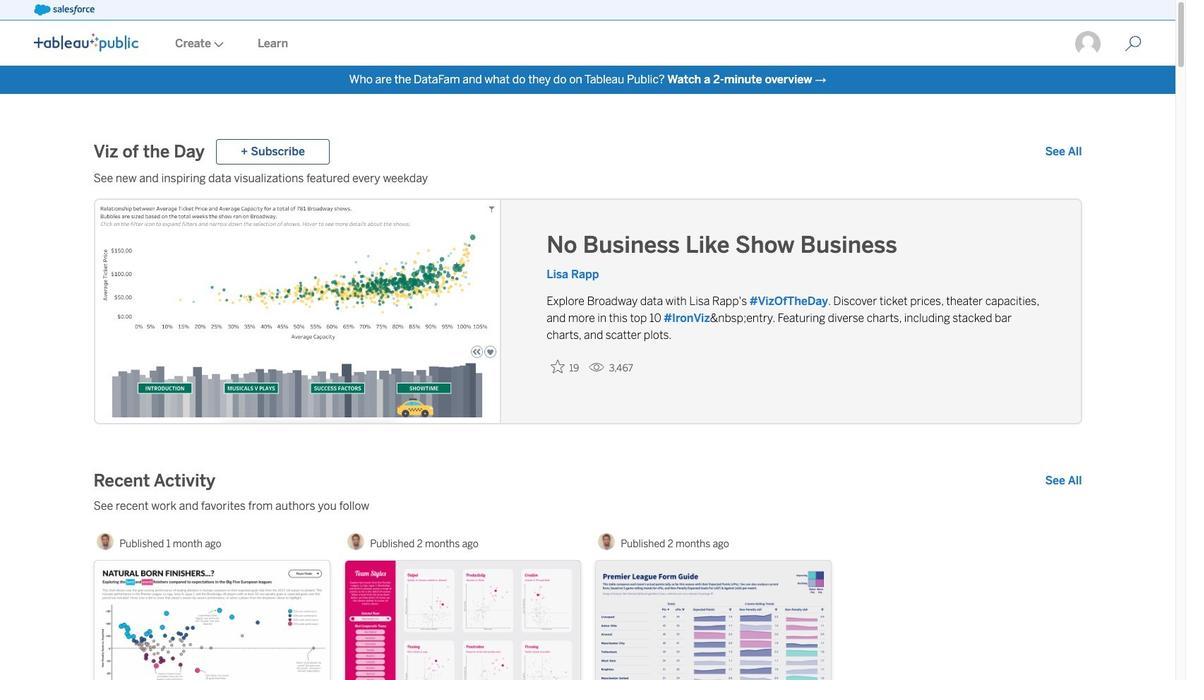 Task type: describe. For each thing, give the bounding box(es) containing it.
salesforce logo image
[[34, 4, 95, 16]]

create image
[[211, 42, 224, 47]]

see new and inspiring data visualizations featured every weekday element
[[94, 170, 1082, 187]]

3 ben norland image from the left
[[598, 533, 615, 550]]

gary.orlando image
[[1074, 30, 1103, 58]]

see all viz of the day element
[[1046, 143, 1082, 160]]

workbook thumbnail image for 3rd 'ben norland' image
[[596, 561, 831, 680]]

tableau public viz of the day image
[[95, 200, 501, 426]]

viz of the day heading
[[94, 141, 205, 163]]

1 ben norland image from the left
[[97, 533, 114, 550]]

workbook thumbnail image for 3rd 'ben norland' image from right
[[94, 561, 329, 680]]

add favorite image
[[551, 360, 565, 374]]



Task type: vqa. For each thing, say whether or not it's contained in the screenshot.
Search icon
no



Task type: locate. For each thing, give the bounding box(es) containing it.
2 ben norland image from the left
[[348, 533, 365, 550]]

3 workbook thumbnail image from the left
[[596, 561, 831, 680]]

2 workbook thumbnail image from the left
[[345, 561, 580, 680]]

1 workbook thumbnail image from the left
[[94, 561, 329, 680]]

workbook thumbnail image
[[94, 561, 329, 680], [345, 561, 580, 680], [596, 561, 831, 680]]

0 horizontal spatial ben norland image
[[97, 533, 114, 550]]

workbook thumbnail image for 2nd 'ben norland' image from left
[[345, 561, 580, 680]]

recent activity heading
[[94, 470, 216, 492]]

logo image
[[34, 33, 138, 52]]

see recent work and favorites from authors you follow element
[[94, 498, 1082, 515]]

see all recent activity element
[[1046, 473, 1082, 489]]

1 horizontal spatial workbook thumbnail image
[[345, 561, 580, 680]]

2 horizontal spatial workbook thumbnail image
[[596, 561, 831, 680]]

ben norland image
[[97, 533, 114, 550], [348, 533, 365, 550], [598, 533, 615, 550]]

0 horizontal spatial workbook thumbnail image
[[94, 561, 329, 680]]

go to search image
[[1108, 35, 1159, 52]]

Add Favorite button
[[547, 355, 584, 379]]

2 horizontal spatial ben norland image
[[598, 533, 615, 550]]

1 horizontal spatial ben norland image
[[348, 533, 365, 550]]



